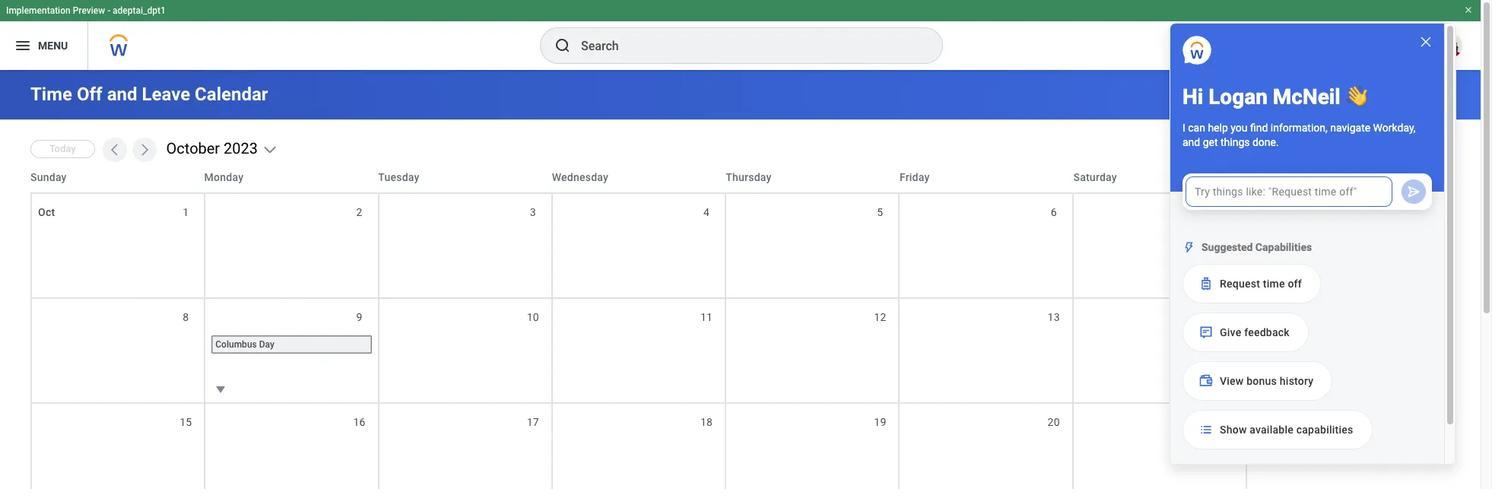 Task type: vqa. For each thing, say whether or not it's contained in the screenshot.
Business Processes allowed for Delegation 483 items Business
no



Task type: locate. For each thing, give the bounding box(es) containing it.
table
[[30, 162, 1248, 489]]

row containing 8
[[30, 297, 1248, 402]]

row group inside table
[[30, 192, 1248, 489]]

implementation
[[6, 5, 71, 16]]

get
[[1203, 136, 1218, 148]]

4 row from the top
[[30, 402, 1248, 489]]

history
[[1280, 375, 1314, 387]]

1 horizontal spatial and
[[1183, 136, 1201, 148]]

9
[[356, 311, 363, 323]]

hi logan mcneil 👋
[[1183, 85, 1368, 110]]

thursday
[[726, 171, 772, 183]]

close environment banner image
[[1464, 5, 1474, 14]]

caret down image
[[212, 380, 230, 399]]

suggested
[[1202, 241, 1253, 254]]

help
[[1208, 122, 1228, 134]]

october 2023
[[166, 139, 258, 158]]

row
[[30, 162, 1248, 192], [30, 192, 1248, 297], [30, 297, 1248, 402], [30, 402, 1248, 489]]

19
[[874, 416, 887, 428]]

15
[[180, 416, 192, 428]]

time
[[30, 84, 72, 105]]

1 row from the top
[[30, 162, 1248, 192]]

2 row from the top
[[30, 192, 1248, 297]]

bolt image
[[1183, 241, 1196, 254]]

2
[[356, 206, 363, 218]]

x image
[[1419, 34, 1434, 50]]

show available capabilities button
[[1183, 410, 1373, 450]]

row containing sunday
[[30, 162, 1248, 192]]

21
[[1222, 416, 1234, 428]]

implementation preview -   adeptai_dpt1
[[6, 5, 166, 16]]

calendar
[[195, 84, 268, 105]]

1 vertical spatial and
[[1183, 136, 1201, 148]]

13
[[1048, 311, 1060, 323]]

view
[[1220, 375, 1244, 387]]

today button
[[30, 140, 95, 158]]

friday column header
[[900, 170, 1074, 185]]

2023
[[224, 139, 258, 158]]

search image
[[554, 37, 572, 55]]

1
[[183, 206, 189, 218]]

profile logan mcneil image
[[1439, 33, 1463, 61]]

things
[[1221, 136, 1250, 148]]

done.
[[1253, 136, 1279, 148]]

feedback
[[1245, 326, 1290, 339]]

give feedback button
[[1183, 313, 1309, 352]]

request time off button
[[1183, 264, 1321, 304]]

and down can
[[1183, 136, 1201, 148]]

time off and leave calendar main content
[[0, 70, 1481, 489]]

send image
[[1407, 184, 1422, 200]]

menu button
[[0, 21, 88, 70]]

and inside i can help you find information, navigate workday, and get things done.
[[1183, 136, 1201, 148]]

suggested capabilities
[[1202, 241, 1312, 254]]

chevron right image
[[137, 142, 152, 157]]

view bonus history
[[1220, 375, 1314, 387]]

menu
[[38, 39, 68, 51]]

prompts image
[[1199, 422, 1214, 437]]

request time off
[[1220, 278, 1302, 290]]

0 vertical spatial and
[[107, 84, 137, 105]]

sunday
[[30, 171, 67, 183]]

calendar application
[[30, 162, 1451, 489]]

table containing sunday
[[30, 162, 1248, 489]]

3
[[530, 206, 536, 218]]

hi
[[1183, 85, 1204, 110]]

Search Workday  search field
[[581, 29, 911, 62]]

row group
[[30, 192, 1248, 489]]

menu banner
[[0, 0, 1481, 70]]

thursday column header
[[726, 170, 900, 185]]

today
[[49, 143, 76, 155]]

time off and leave calendar
[[30, 84, 268, 105]]

Try things like: "Request time off" text field
[[1186, 177, 1393, 207]]

3 row from the top
[[30, 297, 1248, 402]]

navigate
[[1331, 122, 1371, 134]]

request
[[1220, 278, 1261, 290]]

wednesday
[[552, 171, 609, 183]]

and right the 'off'
[[107, 84, 137, 105]]

task timeoff image
[[1199, 276, 1214, 291]]

and
[[107, 84, 137, 105], [1183, 136, 1201, 148]]

row group containing oct
[[30, 192, 1248, 489]]

18
[[701, 416, 713, 428]]

adeptai_dpt1
[[113, 5, 166, 16]]

capabilities
[[1256, 241, 1312, 254]]

saturday
[[1074, 171, 1117, 183]]

0 horizontal spatial and
[[107, 84, 137, 105]]

give feedback
[[1220, 326, 1290, 339]]

saturday column header
[[1074, 170, 1248, 185]]

and inside main content
[[107, 84, 137, 105]]

task pay image
[[1199, 374, 1214, 389]]

8
[[183, 311, 189, 323]]



Task type: describe. For each thing, give the bounding box(es) containing it.
4
[[704, 206, 710, 218]]

activity stream image
[[1199, 325, 1214, 340]]

10
[[527, 311, 539, 323]]

monday
[[204, 171, 244, 183]]

logan
[[1209, 85, 1268, 110]]

i can help you find information, navigate workday, and get things done.
[[1183, 122, 1416, 148]]

off
[[1288, 278, 1302, 290]]

20
[[1048, 416, 1060, 428]]

view bonus history button
[[1183, 361, 1333, 401]]

can
[[1188, 122, 1206, 134]]

chevron left image
[[107, 142, 122, 157]]

day
[[259, 339, 274, 350]]

👋
[[1346, 85, 1368, 110]]

7
[[1225, 206, 1231, 218]]

you
[[1231, 122, 1248, 134]]

table inside time off and leave calendar main content
[[30, 162, 1248, 489]]

14
[[1222, 311, 1234, 323]]

leave
[[142, 84, 190, 105]]

-
[[107, 5, 110, 16]]

columbus day
[[216, 339, 274, 350]]

time
[[1263, 278, 1285, 290]]

chevron down image
[[262, 142, 278, 157]]

sunday column header
[[30, 170, 204, 185]]

tuesday column header
[[378, 170, 552, 185]]

workday,
[[1374, 122, 1416, 134]]

friday
[[900, 171, 930, 183]]

11
[[701, 311, 713, 323]]

off
[[77, 84, 102, 105]]

october
[[166, 139, 220, 158]]

columbus
[[216, 339, 257, 350]]

available
[[1250, 424, 1294, 436]]

bonus
[[1247, 375, 1277, 387]]

16
[[353, 416, 366, 428]]

tuesday
[[378, 171, 420, 183]]

row containing oct
[[30, 192, 1248, 297]]

mcneil
[[1273, 85, 1341, 110]]

i
[[1183, 122, 1186, 134]]

capabilities
[[1297, 424, 1354, 436]]

find
[[1251, 122, 1268, 134]]

5
[[877, 206, 884, 218]]

information,
[[1271, 122, 1328, 134]]

monday column header
[[204, 170, 378, 185]]

show available capabilities
[[1220, 424, 1354, 436]]

show
[[1220, 424, 1247, 436]]

preview
[[73, 5, 105, 16]]

oct
[[38, 206, 55, 218]]

17
[[527, 416, 539, 428]]

wednesday column header
[[552, 170, 726, 185]]

give
[[1220, 326, 1242, 339]]

6
[[1051, 206, 1057, 218]]

justify image
[[14, 37, 32, 55]]

row containing 15
[[30, 402, 1248, 489]]

sunday, october 1, 2023 cell
[[32, 194, 206, 297]]

12
[[874, 311, 887, 323]]



